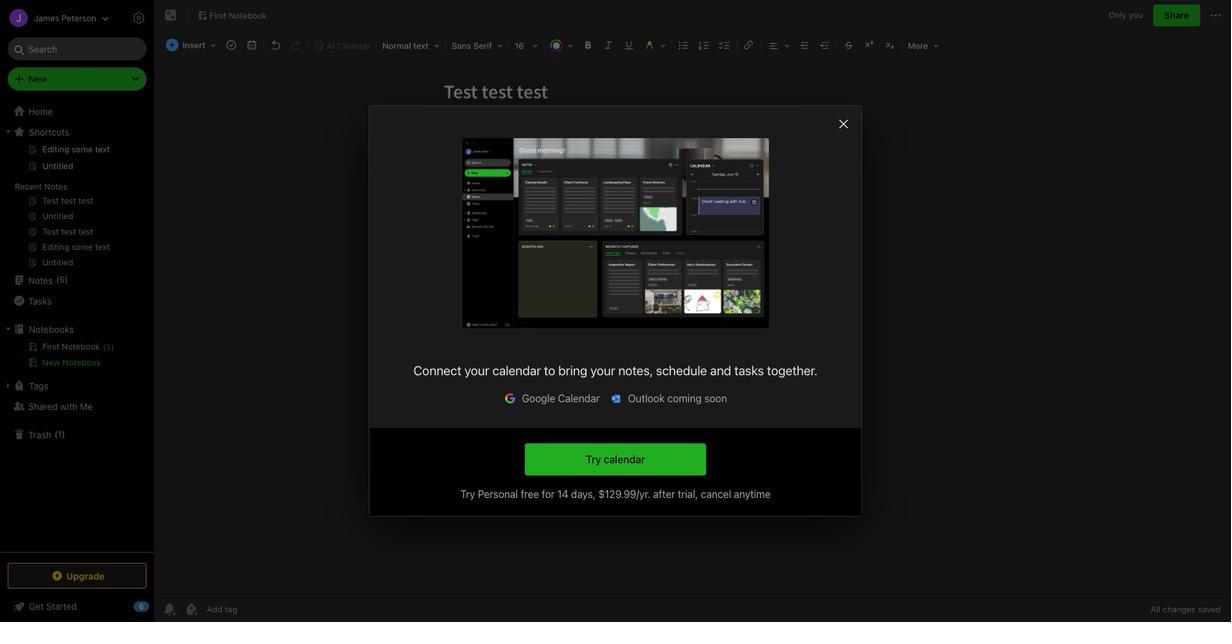 Task type: describe. For each thing, give the bounding box(es) containing it.
more image
[[904, 36, 943, 54]]

coming
[[668, 393, 702, 404]]

share button
[[1154, 4, 1201, 26]]

expand note image
[[163, 8, 179, 23]]

outdent image
[[816, 36, 834, 54]]

after
[[654, 489, 675, 500]]

add a reminder image
[[162, 602, 177, 617]]

you
[[1130, 10, 1144, 20]]

cancel image
[[835, 115, 853, 133]]

notes inside group
[[44, 181, 67, 192]]

connect your calendar to bring your notes, schedule and tasks together.
[[414, 363, 818, 378]]

Search text field
[[17, 37, 138, 60]]

share
[[1165, 10, 1190, 21]]

shared
[[28, 401, 58, 412]]

all
[[1151, 604, 1161, 615]]

tags
[[29, 380, 48, 391]]

underline image
[[620, 36, 638, 54]]

recent notes
[[15, 181, 67, 192]]

tree containing home
[[0, 101, 154, 552]]

( for notes
[[56, 275, 59, 285]]

recent notes group
[[0, 142, 154, 275]]

saved
[[1199, 604, 1221, 615]]

insert link image
[[740, 36, 758, 54]]

notes inside 'notes ( 5 )'
[[28, 275, 53, 286]]

( for trash
[[54, 429, 58, 439]]

together.
[[767, 363, 818, 378]]

tasks button
[[0, 291, 154, 311]]

notes,
[[619, 363, 653, 378]]

strikethrough image
[[840, 36, 858, 54]]

font family image
[[447, 36, 507, 54]]

days,
[[571, 489, 596, 500]]

task image
[[222, 36, 240, 54]]

add tag image
[[184, 602, 199, 617]]

$129.99/yr.
[[599, 489, 651, 500]]

bold image
[[579, 36, 597, 54]]

tags button
[[0, 375, 154, 396]]

try calendar button
[[525, 444, 706, 476]]

highlight image
[[640, 36, 670, 54]]

home
[[28, 106, 53, 117]]

trash
[[28, 429, 51, 440]]

tasks
[[28, 295, 52, 306]]

soon
[[705, 393, 728, 404]]

calendar inside tab panel
[[493, 363, 541, 378]]

expand tags image
[[3, 381, 13, 391]]

note window element
[[154, 0, 1232, 622]]

cancel
[[701, 489, 732, 500]]

italic image
[[600, 36, 618, 54]]

subscript image
[[881, 36, 899, 54]]

Note Editor text field
[[154, 62, 1232, 596]]

new for new
[[28, 73, 47, 84]]

settings image
[[131, 10, 147, 26]]

checklist image
[[716, 36, 734, 54]]

trash ( 1 )
[[28, 429, 65, 440]]

calendar inside button
[[604, 454, 646, 465]]

google calendar
[[522, 393, 600, 404]]

and
[[711, 363, 732, 378]]

14
[[558, 489, 569, 500]]



Task type: vqa. For each thing, say whether or not it's contained in the screenshot.
Notebook within the Note Window element
yes



Task type: locate. For each thing, give the bounding box(es) containing it.
1 horizontal spatial calendar
[[604, 454, 646, 465]]

try for try calendar
[[586, 454, 602, 465]]

1 horizontal spatial try
[[586, 454, 602, 465]]

free
[[521, 489, 539, 500]]

1 vertical spatial notebook
[[62, 357, 101, 368]]

try inside button
[[586, 454, 602, 465]]

0 vertical spatial )
[[65, 275, 68, 285]]

changes
[[1163, 604, 1196, 615]]

expand notebooks image
[[3, 324, 13, 334]]

) up the tasks button in the left of the page
[[65, 275, 68, 285]]

(
[[56, 275, 59, 285], [54, 429, 58, 439]]

new inside button
[[42, 357, 60, 368]]

connect
[[414, 363, 462, 378]]

for
[[542, 489, 555, 500]]

new up tags
[[42, 357, 60, 368]]

notebook
[[229, 10, 267, 20], [62, 357, 101, 368]]

shared with me
[[28, 401, 93, 412]]

upgrade button
[[8, 563, 147, 589]]

notes right recent
[[44, 181, 67, 192]]

first notebook
[[210, 10, 267, 20]]

only
[[1109, 10, 1127, 20]]

google
[[522, 393, 556, 404]]

tasks
[[735, 363, 764, 378]]

your
[[465, 363, 490, 378], [591, 363, 616, 378]]

first
[[210, 10, 227, 20]]

) right trash in the bottom of the page
[[62, 429, 65, 439]]

notes up tasks
[[28, 275, 53, 286]]

None search field
[[17, 37, 138, 60]]

connect your calendar to bring your notes, schedule and tasks together. tab panel
[[370, 106, 862, 428]]

1 vertical spatial notes
[[28, 275, 53, 286]]

try up days,
[[586, 454, 602, 465]]

1 horizontal spatial notebook
[[229, 10, 267, 20]]

new notebook button
[[0, 355, 154, 370]]

calendar event image
[[243, 36, 261, 54]]

outlook coming soon
[[628, 393, 728, 404]]

( inside 'notes ( 5 )'
[[56, 275, 59, 285]]

notebook inside button
[[229, 10, 267, 20]]

notebook up the "tags" button
[[62, 357, 101, 368]]

notebooks
[[29, 324, 74, 335]]

new
[[28, 73, 47, 84], [42, 357, 60, 368]]

trial,
[[678, 489, 698, 500]]

notebook for first notebook
[[229, 10, 267, 20]]

your right bring
[[591, 363, 616, 378]]

0 vertical spatial new
[[28, 73, 47, 84]]

your right connect
[[465, 363, 490, 378]]

font color image
[[546, 36, 578, 54]]

new for new notebook
[[42, 357, 60, 368]]

schedule
[[656, 363, 707, 378]]

me
[[80, 401, 93, 412]]

new up home
[[28, 73, 47, 84]]

superscript image
[[861, 36, 879, 54]]

0 vertical spatial try
[[586, 454, 602, 465]]

undo image
[[267, 36, 285, 54]]

try
[[586, 454, 602, 465], [461, 489, 475, 500]]

( up the tasks button in the left of the page
[[56, 275, 59, 285]]

( right trash in the bottom of the page
[[54, 429, 58, 439]]

new notebook group
[[0, 339, 154, 375]]

new button
[[8, 67, 147, 91]]

0 horizontal spatial try
[[461, 489, 475, 500]]

notes
[[44, 181, 67, 192], [28, 275, 53, 286]]

try for try personal free for 14 days, $129.99/yr. after trial, cancel anytime
[[461, 489, 475, 500]]

alignment image
[[762, 36, 795, 54]]

calendar left to
[[493, 363, 541, 378]]

0 vertical spatial (
[[56, 275, 59, 285]]

outlook
[[628, 393, 665, 404]]

5
[[59, 275, 65, 285]]

try calendar
[[586, 454, 646, 465]]

insert image
[[163, 36, 220, 54]]

1 vertical spatial new
[[42, 357, 60, 368]]

notebook for new notebook
[[62, 357, 101, 368]]

all changes saved
[[1151, 604, 1221, 615]]

0 vertical spatial notes
[[44, 181, 67, 192]]

1 your from the left
[[465, 363, 490, 378]]

2 your from the left
[[591, 363, 616, 378]]

notes ( 5 )
[[28, 275, 68, 286]]

0 vertical spatial notebook
[[229, 10, 267, 20]]

recent
[[15, 181, 42, 192]]

) inside trash ( 1 )
[[62, 429, 65, 439]]

notebook right first
[[229, 10, 267, 20]]

) for trash
[[62, 429, 65, 439]]

home link
[[0, 101, 154, 121]]

first notebook button
[[193, 6, 271, 24]]

bring
[[559, 363, 588, 378]]

with
[[60, 401, 77, 412]]

1 vertical spatial )
[[62, 429, 65, 439]]

calendar up the $129.99/yr.
[[604, 454, 646, 465]]

heading level image
[[378, 36, 444, 54]]

1 horizontal spatial your
[[591, 363, 616, 378]]

new notebook
[[42, 357, 101, 368]]

shared with me link
[[0, 396, 154, 417]]

tree
[[0, 101, 154, 552]]

) for notes
[[65, 275, 68, 285]]

1
[[58, 429, 62, 439]]

try personal free for 14 days, $129.99/yr. after trial, cancel anytime
[[461, 489, 771, 500]]

anytime
[[734, 489, 771, 500]]

to
[[544, 363, 556, 378]]

upgrade
[[66, 571, 105, 581]]

0 horizontal spatial notebook
[[62, 357, 101, 368]]

( inside trash ( 1 )
[[54, 429, 58, 439]]

numbered list image
[[696, 36, 714, 54]]

0 horizontal spatial calendar
[[493, 363, 541, 378]]

notebooks link
[[0, 319, 154, 339]]

personal
[[478, 489, 518, 500]]

) inside 'notes ( 5 )'
[[65, 275, 68, 285]]

calendar
[[558, 393, 600, 404]]

0 horizontal spatial your
[[465, 363, 490, 378]]

)
[[65, 275, 68, 285], [62, 429, 65, 439]]

bulleted list image
[[675, 36, 693, 54]]

shortcuts button
[[0, 121, 154, 142]]

try left personal
[[461, 489, 475, 500]]

1 vertical spatial try
[[461, 489, 475, 500]]

new inside popup button
[[28, 73, 47, 84]]

notebook inside button
[[62, 357, 101, 368]]

font size image
[[510, 36, 543, 54]]

1 vertical spatial (
[[54, 429, 58, 439]]

0 vertical spatial calendar
[[493, 363, 541, 378]]

only you
[[1109, 10, 1144, 20]]

1 vertical spatial calendar
[[604, 454, 646, 465]]

shortcuts
[[29, 126, 69, 137]]

indent image
[[796, 36, 814, 54]]

calendar
[[493, 363, 541, 378], [604, 454, 646, 465]]



